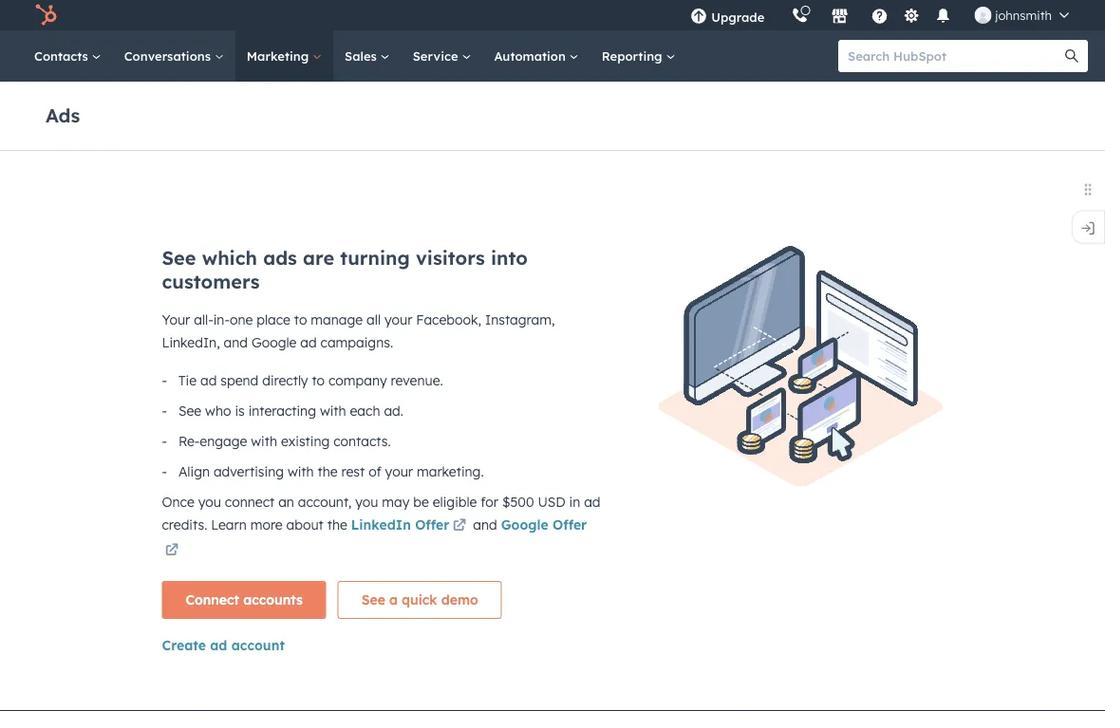 Task type: describe. For each thing, give the bounding box(es) containing it.
$500
[[503, 494, 534, 511]]

for
[[481, 494, 499, 511]]

marketplaces button
[[820, 0, 860, 30]]

account,
[[298, 494, 352, 511]]

with for the
[[288, 464, 314, 480]]

are
[[303, 246, 335, 270]]

upgrade
[[712, 9, 765, 25]]

once
[[162, 494, 195, 511]]

in-
[[213, 312, 230, 328]]

linkedin,
[[162, 334, 220, 351]]

contacts link
[[23, 30, 113, 82]]

once you connect an account, you may be eligible for $500 usd in ad credits. learn more about the
[[162, 494, 601, 534]]

1 horizontal spatial and
[[470, 517, 501, 534]]

your inside the "your all-in-one place to manage all your facebook, instagram, linkedin, and google ad campaigns."
[[385, 312, 413, 328]]

automation link
[[483, 30, 591, 82]]

2 you from the left
[[356, 494, 379, 511]]

ad inside the "your all-in-one place to manage all your facebook, instagram, linkedin, and google ad campaigns."
[[300, 334, 317, 351]]

tie ad spend directly to company revenue.
[[179, 372, 443, 389]]

link opens in a new window image
[[453, 515, 466, 538]]

rest
[[342, 464, 365, 480]]

accounts
[[243, 592, 303, 609]]

google inside the "your all-in-one place to manage all your facebook, instagram, linkedin, and google ad campaigns."
[[252, 334, 297, 351]]

search button
[[1057, 40, 1089, 72]]

align advertising with the rest of your marketing.
[[179, 464, 484, 480]]

demo
[[442, 592, 479, 609]]

calling icon image
[[792, 7, 809, 24]]

about
[[287, 517, 324, 534]]

see for see which ads are turning visitors into customers
[[162, 246, 196, 270]]

more
[[251, 517, 283, 534]]

into
[[491, 246, 528, 270]]

re-engage with existing contacts.
[[179, 433, 391, 450]]

hubspot link
[[23, 4, 71, 27]]

campaigns.
[[321, 334, 393, 351]]

google inside the google offer link
[[501, 517, 549, 534]]

link opens in a new window image for google offer
[[165, 544, 179, 558]]

a
[[390, 592, 398, 609]]

john smith image
[[975, 7, 992, 24]]

johnsmith button
[[964, 0, 1081, 30]]

linkedin offer
[[351, 517, 450, 534]]

turning
[[340, 246, 410, 270]]

and inside the "your all-in-one place to manage all your facebook, instagram, linkedin, and google ad campaigns."
[[224, 334, 248, 351]]

company
[[329, 372, 387, 389]]

all
[[367, 312, 381, 328]]

revenue.
[[391, 372, 443, 389]]

instagram,
[[485, 312, 555, 328]]

of
[[369, 464, 382, 480]]

linkedin offer link
[[351, 515, 470, 538]]

re-
[[179, 433, 200, 450]]

your all-in-one place to manage all your facebook, instagram, linkedin, and google ad campaigns.
[[162, 312, 555, 351]]

connect
[[186, 592, 240, 609]]

see for see who is interacting with each ad.
[[179, 403, 202, 419]]

existing
[[281, 433, 330, 450]]

google offer link
[[162, 517, 587, 562]]

sales
[[345, 48, 381, 64]]

facebook,
[[417, 312, 482, 328]]

connect
[[225, 494, 275, 511]]

Search HubSpot search field
[[839, 40, 1072, 72]]

help image
[[872, 9, 889, 26]]

which
[[202, 246, 257, 270]]

interacting
[[249, 403, 316, 419]]

notifications button
[[928, 0, 960, 30]]

marketing.
[[417, 464, 484, 480]]

learn
[[211, 517, 247, 534]]

offer for linkedin offer
[[415, 517, 450, 534]]

your
[[162, 312, 190, 328]]

in
[[570, 494, 581, 511]]

upgrade image
[[691, 9, 708, 26]]

ads
[[46, 103, 80, 127]]

quick
[[402, 592, 438, 609]]

see who is interacting with each ad.
[[179, 403, 404, 419]]

link opens in a new window image for linkedin offer
[[453, 520, 466, 534]]

create
[[162, 638, 206, 654]]

place
[[257, 312, 291, 328]]

customers
[[162, 270, 260, 294]]



Task type: vqa. For each thing, say whether or not it's contained in the screenshot.
"UPGRADE" icon
yes



Task type: locate. For each thing, give the bounding box(es) containing it.
see left a
[[362, 592, 386, 609]]

with for existing
[[251, 433, 277, 450]]

marketing link
[[235, 30, 334, 82]]

linkedin
[[351, 517, 411, 534]]

your
[[385, 312, 413, 328], [385, 464, 413, 480]]

you
[[198, 494, 221, 511], [356, 494, 379, 511]]

the left rest
[[318, 464, 338, 480]]

calling icon button
[[784, 3, 816, 28]]

offer
[[415, 517, 450, 534], [553, 517, 587, 534]]

1 horizontal spatial with
[[288, 464, 314, 480]]

offer for google offer
[[553, 517, 587, 534]]

see
[[162, 246, 196, 270], [179, 403, 202, 419], [362, 592, 386, 609]]

visitors
[[416, 246, 485, 270]]

align
[[179, 464, 210, 480]]

to right 'directly'
[[312, 372, 325, 389]]

2 vertical spatial see
[[362, 592, 386, 609]]

to inside the "your all-in-one place to manage all your facebook, instagram, linkedin, and google ad campaigns."
[[294, 312, 307, 328]]

you up linkedin
[[356, 494, 379, 511]]

1 you from the left
[[198, 494, 221, 511]]

ad right in at the bottom
[[585, 494, 601, 511]]

1 horizontal spatial google
[[501, 517, 549, 534]]

0 vertical spatial your
[[385, 312, 413, 328]]

link opens in a new window image inside linkedin offer link
[[453, 520, 466, 534]]

1 horizontal spatial to
[[312, 372, 325, 389]]

with up advertising
[[251, 433, 277, 450]]

and down for
[[470, 517, 501, 534]]

contacts
[[34, 48, 92, 64]]

see a quick demo
[[362, 592, 479, 609]]

see a quick demo button
[[338, 582, 502, 620]]

marketplaces image
[[832, 9, 849, 26]]

tie
[[179, 372, 197, 389]]

see which ads are turning visitors into customers
[[162, 246, 528, 294]]

and
[[224, 334, 248, 351], [470, 517, 501, 534]]

advertising
[[214, 464, 284, 480]]

1 vertical spatial see
[[179, 403, 202, 419]]

with left each
[[320, 403, 346, 419]]

be
[[414, 494, 429, 511]]

google
[[252, 334, 297, 351], [501, 517, 549, 534]]

ads
[[263, 246, 297, 270]]

see left 'who'
[[179, 403, 202, 419]]

1 offer from the left
[[415, 517, 450, 534]]

create ad account
[[162, 638, 285, 654]]

2 your from the top
[[385, 464, 413, 480]]

reporting link
[[591, 30, 687, 82]]

your right of
[[385, 464, 413, 480]]

google down 'place'
[[252, 334, 297, 351]]

conversations link
[[113, 30, 235, 82]]

may
[[382, 494, 410, 511]]

offer down in at the bottom
[[553, 517, 587, 534]]

1 vertical spatial google
[[501, 517, 549, 534]]

2 horizontal spatial with
[[320, 403, 346, 419]]

hubspot image
[[34, 4, 57, 27]]

see inside see which ads are turning visitors into customers
[[162, 246, 196, 270]]

1 vertical spatial and
[[470, 517, 501, 534]]

one
[[230, 312, 253, 328]]

with down existing
[[288, 464, 314, 480]]

with
[[320, 403, 346, 419], [251, 433, 277, 450], [288, 464, 314, 480]]

create ad account button
[[162, 638, 285, 654]]

the inside once you connect an account, you may be eligible for $500 usd in ad credits. learn more about the
[[328, 517, 348, 534]]

1 vertical spatial with
[[251, 433, 277, 450]]

usd
[[538, 494, 566, 511]]

0 horizontal spatial with
[[251, 433, 277, 450]]

see left the which
[[162, 246, 196, 270]]

1 vertical spatial your
[[385, 464, 413, 480]]

the
[[318, 464, 338, 480], [328, 517, 348, 534]]

0 vertical spatial see
[[162, 246, 196, 270]]

0 horizontal spatial you
[[198, 494, 221, 511]]

1 horizontal spatial offer
[[553, 517, 587, 534]]

eligible
[[433, 494, 477, 511]]

1 your from the top
[[385, 312, 413, 328]]

engage
[[200, 433, 247, 450]]

an
[[279, 494, 294, 511]]

0 vertical spatial with
[[320, 403, 346, 419]]

0 vertical spatial to
[[294, 312, 307, 328]]

is
[[235, 403, 245, 419]]

who
[[205, 403, 231, 419]]

0 horizontal spatial google
[[252, 334, 297, 351]]

help button
[[864, 0, 896, 30]]

and down one
[[224, 334, 248, 351]]

each
[[350, 403, 381, 419]]

sales link
[[334, 30, 402, 82]]

see for see a quick demo
[[362, 592, 386, 609]]

ad right tie
[[200, 372, 217, 389]]

automation
[[494, 48, 570, 64]]

ad inside once you connect an account, you may be eligible for $500 usd in ad credits. learn more about the
[[585, 494, 601, 511]]

0 vertical spatial google
[[252, 334, 297, 351]]

contacts.
[[334, 433, 391, 450]]

0 vertical spatial the
[[318, 464, 338, 480]]

search image
[[1066, 49, 1079, 63]]

2 offer from the left
[[553, 517, 587, 534]]

0 horizontal spatial and
[[224, 334, 248, 351]]

to right 'place'
[[294, 312, 307, 328]]

ad down manage
[[300, 334, 317, 351]]

account
[[232, 638, 285, 654]]

service link
[[402, 30, 483, 82]]

to
[[294, 312, 307, 328], [312, 372, 325, 389]]

ad right create
[[210, 638, 227, 654]]

credits.
[[162, 517, 207, 534]]

2 vertical spatial with
[[288, 464, 314, 480]]

settings link
[[900, 5, 924, 25]]

menu
[[678, 0, 1083, 30]]

ad.
[[384, 403, 404, 419]]

1 vertical spatial the
[[328, 517, 348, 534]]

you up learn
[[198, 494, 221, 511]]

1 vertical spatial to
[[312, 372, 325, 389]]

settings image
[[903, 8, 921, 25]]

spend
[[221, 372, 259, 389]]

0 horizontal spatial to
[[294, 312, 307, 328]]

johnsmith
[[996, 7, 1053, 23]]

reporting
[[602, 48, 667, 64]]

conversations
[[124, 48, 215, 64]]

0 horizontal spatial offer
[[415, 517, 450, 534]]

1 horizontal spatial you
[[356, 494, 379, 511]]

see inside button
[[362, 592, 386, 609]]

link opens in a new window image
[[453, 520, 466, 534], [165, 540, 179, 562], [165, 544, 179, 558]]

manage
[[311, 312, 363, 328]]

connect accounts
[[186, 592, 303, 609]]

connect accounts link
[[162, 582, 327, 620]]

notifications image
[[935, 9, 952, 26]]

google offer
[[501, 517, 587, 534]]

offer down be
[[415, 517, 450, 534]]

all-
[[194, 312, 213, 328]]

the down account, at the left bottom of the page
[[328, 517, 348, 534]]

menu containing johnsmith
[[678, 0, 1083, 30]]

marketing
[[247, 48, 313, 64]]

directly
[[262, 372, 308, 389]]

service
[[413, 48, 462, 64]]

your right "all"
[[385, 312, 413, 328]]

0 vertical spatial and
[[224, 334, 248, 351]]

ad
[[300, 334, 317, 351], [200, 372, 217, 389], [585, 494, 601, 511], [210, 638, 227, 654]]

google down $500
[[501, 517, 549, 534]]



